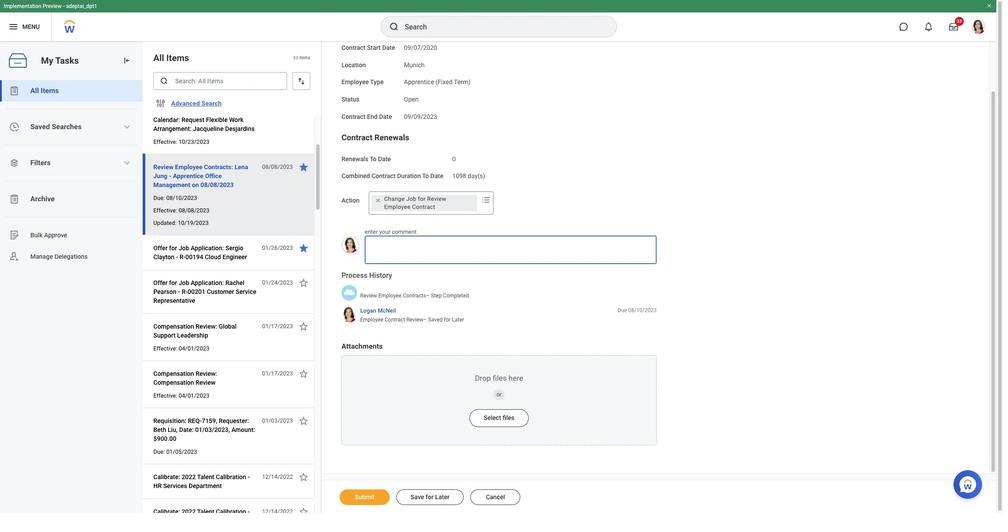 Task type: locate. For each thing, give the bounding box(es) containing it.
job inside offer for job application: sergio clayton ‎- r-00194 cloud engineer
[[179, 245, 189, 252]]

0 vertical spatial review:
[[196, 323, 217, 330]]

for inside offer for job application: sergio clayton ‎- r-00194 cloud engineer
[[169, 245, 177, 252]]

offer inside offer for job application: sergio clayton ‎- r-00194 cloud engineer
[[153, 245, 168, 252]]

leadership
[[177, 332, 208, 339]]

for inside the offer for job application: rachel pearson ‎- r-00201 customer service representative
[[169, 280, 177, 287]]

clayton
[[153, 254, 174, 261]]

01/24/2023
[[262, 280, 293, 286]]

compensation inside compensation review: global support leadership
[[153, 323, 194, 330]]

date for contract end date
[[379, 113, 392, 120]]

manage delegations
[[30, 253, 88, 260]]

08/08/2023 right lena
[[262, 164, 293, 170]]

employee up on
[[175, 164, 202, 171]]

0 horizontal spatial later
[[435, 494, 450, 501]]

for for offer for job application: sergio clayton ‎- r-00194 cloud engineer
[[169, 245, 177, 252]]

01/03/2023,
[[195, 427, 230, 434]]

list containing all items
[[0, 80, 143, 267]]

– down review employee contracts – step completed on the left of page
[[423, 317, 427, 323]]

enter
[[365, 229, 378, 235]]

1 vertical spatial 33
[[293, 55, 298, 60]]

job inside the offer for job application: rachel pearson ‎- r-00201 customer service representative
[[179, 280, 189, 287]]

04/01/2023 for review
[[179, 393, 209, 399]]

application: inside offer for job application: sergio clayton ‎- r-00194 cloud engineer
[[191, 245, 224, 252]]

contract down mcneil
[[385, 317, 405, 323]]

contract down renewals to date
[[372, 173, 396, 180]]

1 horizontal spatial renewals
[[375, 133, 409, 142]]

offer for job application: rachel pearson ‎- r-00201 customer service representative
[[153, 280, 256, 305]]

star image
[[298, 162, 309, 173], [298, 278, 309, 288], [298, 321, 309, 332], [298, 416, 309, 427], [298, 472, 309, 483]]

open element
[[404, 94, 419, 103]]

r- inside offer for job application: sergio clayton ‎- r-00194 cloud engineer
[[180, 254, 186, 261]]

saved down the step
[[428, 317, 443, 323]]

- right calibration
[[248, 474, 250, 481]]

date right 'start' on the left of page
[[382, 44, 395, 51]]

employee down change
[[384, 204, 410, 210]]

2 application: from the top
[[191, 280, 224, 287]]

1 vertical spatial job
[[179, 245, 189, 252]]

33 left "profile logan mcneil" icon
[[957, 19, 962, 24]]

2 compensation from the top
[[153, 370, 194, 378]]

compensation for support
[[153, 323, 194, 330]]

configure image
[[155, 98, 166, 109]]

effective: up requisition: on the left bottom of the page
[[153, 393, 177, 399]]

1 effective: 04/01/2023 from the top
[[153, 346, 209, 352]]

search image up "contract start date"
[[389, 21, 399, 32]]

1 horizontal spatial all items
[[153, 53, 189, 63]]

bulk
[[30, 232, 43, 239]]

compensation up requisition: on the left bottom of the page
[[153, 379, 194, 387]]

08/10/2023 inside item list element
[[166, 195, 197, 202]]

1 vertical spatial 08/10/2023
[[628, 308, 657, 314]]

later
[[452, 317, 464, 323], [435, 494, 450, 501]]

0 vertical spatial application:
[[191, 245, 224, 252]]

33 inside item list element
[[293, 55, 298, 60]]

1 due: from the top
[[153, 195, 165, 202]]

0 horizontal spatial items
[[41, 86, 59, 95]]

update
[[153, 107, 173, 115]]

0 vertical spatial 33
[[957, 19, 962, 24]]

1 vertical spatial star image
[[298, 369, 309, 379]]

08/10/2023 right due
[[628, 308, 657, 314]]

- up management
[[169, 173, 171, 180]]

filters
[[30, 159, 51, 167]]

application: inside the offer for job application: rachel pearson ‎- r-00201 customer service representative
[[191, 280, 224, 287]]

for right save
[[426, 494, 434, 501]]

all right the transformation import image
[[153, 53, 164, 63]]

33 left items
[[293, 55, 298, 60]]

1 vertical spatial ‎-
[[178, 288, 180, 296]]

item list element
[[143, 41, 322, 514]]

0 horizontal spatial all
[[30, 86, 39, 95]]

for inside process history region
[[444, 317, 451, 323]]

cancel
[[486, 494, 505, 501]]

my tasks element
[[0, 41, 143, 514]]

employee down logan
[[360, 317, 383, 323]]

08/08/2023 up the 10/19/2023
[[179, 207, 209, 214]]

apprentice (fixed term) element
[[404, 77, 470, 86]]

justify image
[[8, 21, 19, 32]]

date right end
[[379, 113, 392, 120]]

1 horizontal spatial all
[[153, 53, 164, 63]]

01/17/2023 for compensation review: compensation review
[[262, 370, 293, 377]]

date up combined contract duration to date
[[378, 155, 391, 163]]

application:
[[191, 245, 224, 252], [191, 280, 224, 287]]

1 vertical spatial to
[[422, 173, 429, 180]]

33 items
[[293, 55, 310, 60]]

calibrate:
[[153, 474, 180, 481]]

day(s)
[[468, 173, 485, 180]]

all right clipboard icon
[[30, 86, 39, 95]]

application: up 00201
[[191, 280, 224, 287]]

1 star image from the top
[[298, 243, 309, 254]]

0 horizontal spatial to
[[370, 155, 376, 163]]

list
[[0, 80, 143, 267]]

update employee's work schedule calendar: request flexible work arrangement: jacqueline desjardins
[[153, 107, 255, 132]]

liu,
[[168, 427, 178, 434]]

2 vertical spatial star image
[[298, 507, 309, 514]]

submit button
[[340, 490, 390, 506]]

1 offer from the top
[[153, 245, 168, 252]]

1 vertical spatial search image
[[160, 77, 169, 86]]

r-
[[180, 254, 186, 261], [182, 288, 188, 296]]

1 application: from the top
[[191, 245, 224, 252]]

compensation
[[153, 323, 194, 330], [153, 370, 194, 378], [153, 379, 194, 387]]

0 vertical spatial 04/01/2023
[[179, 346, 209, 352]]

office
[[205, 173, 222, 180]]

apprentice inside review employee contracts: lena jung - apprentice office management on 08/08/2023
[[173, 173, 203, 180]]

0 vertical spatial later
[[452, 317, 464, 323]]

0 horizontal spatial saved
[[30, 123, 50, 131]]

cancel button
[[471, 490, 520, 506]]

review: inside compensation review: global support leadership
[[196, 323, 217, 330]]

2 due: from the top
[[153, 449, 165, 456]]

0 horizontal spatial 08/10/2023
[[166, 195, 197, 202]]

term)
[[454, 79, 470, 86]]

7159,
[[202, 418, 217, 425]]

star image for effective: 04/01/2023
[[298, 369, 309, 379]]

offer up clayton
[[153, 245, 168, 252]]

2 vertical spatial 08/08/2023
[[179, 207, 209, 214]]

2 review: from the top
[[196, 370, 217, 378]]

0 vertical spatial items
[[166, 53, 189, 63]]

employee down 'location'
[[342, 79, 369, 86]]

due: down management
[[153, 195, 165, 202]]

logan
[[360, 308, 376, 314]]

talent
[[197, 474, 214, 481]]

00201
[[188, 288, 205, 296]]

approve
[[44, 232, 67, 239]]

0 horizontal spatial apprentice
[[173, 173, 203, 180]]

review:
[[196, 323, 217, 330], [196, 370, 217, 378]]

review: up leadership
[[196, 323, 217, 330]]

contract
[[342, 44, 366, 51], [342, 113, 366, 120], [342, 133, 373, 142], [372, 173, 396, 180], [412, 204, 435, 210], [385, 317, 405, 323]]

requester:
[[219, 418, 249, 425]]

work down schedule
[[229, 116, 244, 123]]

1 vertical spatial 01/17/2023
[[262, 370, 293, 377]]

implementation
[[4, 3, 41, 9]]

saved inside saved searches dropdown button
[[30, 123, 50, 131]]

work down search
[[208, 107, 222, 115]]

0 vertical spatial saved
[[30, 123, 50, 131]]

close environment banner image
[[987, 3, 992, 8]]

offer
[[153, 245, 168, 252], [153, 280, 168, 287]]

0 vertical spatial job
[[406, 196, 416, 202]]

08/10/2023
[[166, 195, 197, 202], [628, 308, 657, 314]]

change job for review employee contract element
[[384, 195, 473, 211]]

effective: down arrangement:
[[153, 139, 177, 145]]

1 vertical spatial compensation
[[153, 370, 194, 378]]

1 horizontal spatial 08/10/2023
[[628, 308, 657, 314]]

star image
[[298, 243, 309, 254], [298, 369, 309, 379], [298, 507, 309, 514]]

offer for offer for job application: sergio clayton ‎- r-00194 cloud engineer
[[153, 245, 168, 252]]

archive
[[30, 195, 55, 203]]

Search: All Items text field
[[153, 72, 287, 90]]

- inside "menu" banner
[[63, 3, 65, 9]]

calibrate: 2022 talent calibration - hr services department button
[[153, 472, 257, 492]]

‎- right clayton
[[176, 254, 178, 261]]

1 horizontal spatial saved
[[428, 317, 443, 323]]

r- inside the offer for job application: rachel pearson ‎- r-00201 customer service representative
[[182, 288, 188, 296]]

all items inside button
[[30, 86, 59, 95]]

compensation up support
[[153, 323, 194, 330]]

select
[[484, 414, 501, 422]]

effective: 04/01/2023 for review
[[153, 393, 209, 399]]

1 vertical spatial items
[[41, 86, 59, 95]]

apprentice down "munich"
[[404, 79, 434, 86]]

effective: down support
[[153, 346, 177, 352]]

‎- inside offer for job application: sergio clayton ‎- r-00194 cloud engineer
[[176, 254, 178, 261]]

08/10/2023 up effective: 08/08/2023
[[166, 195, 197, 202]]

for inside change job for review employee contract
[[418, 196, 426, 202]]

Search Workday  search field
[[405, 17, 598, 37]]

1 horizontal spatial to
[[422, 173, 429, 180]]

3 star image from the top
[[298, 321, 309, 332]]

1 horizontal spatial -
[[169, 173, 171, 180]]

2 vertical spatial -
[[248, 474, 250, 481]]

search image
[[389, 21, 399, 32], [160, 77, 169, 86]]

save for later button
[[396, 490, 464, 506]]

08/08/2023 down office
[[200, 181, 234, 189]]

items inside item list element
[[166, 53, 189, 63]]

1 vertical spatial apprentice
[[173, 173, 203, 180]]

renewals
[[375, 133, 409, 142], [342, 155, 368, 163]]

0 vertical spatial 01/17/2023
[[262, 323, 293, 330]]

r- up "representative" on the bottom
[[182, 288, 188, 296]]

2 offer from the top
[[153, 280, 168, 287]]

for down duration on the left of page
[[418, 196, 426, 202]]

‎- inside the offer for job application: rachel pearson ‎- r-00201 customer service representative
[[178, 288, 180, 296]]

4 star image from the top
[[298, 416, 309, 427]]

employee inside review employee contracts: lena jung - apprentice office management on 08/08/2023
[[175, 164, 202, 171]]

0 vertical spatial all items
[[153, 53, 189, 63]]

1 vertical spatial renewals
[[342, 155, 368, 163]]

bulk approve
[[30, 232, 67, 239]]

0 horizontal spatial work
[[208, 107, 222, 115]]

0 horizontal spatial -
[[63, 3, 65, 9]]

pearson
[[153, 288, 176, 296]]

contract renewals group
[[342, 132, 972, 181]]

10/23/2023
[[179, 139, 209, 145]]

offer for job application: sergio clayton ‎- r-00194 cloud engineer
[[153, 245, 247, 261]]

search
[[202, 100, 222, 107]]

1 vertical spatial 04/01/2023
[[179, 393, 209, 399]]

your
[[379, 229, 390, 235]]

review: inside compensation review: compensation review
[[196, 370, 217, 378]]

‎- for clayton
[[176, 254, 178, 261]]

1 vertical spatial 08/08/2023
[[200, 181, 234, 189]]

0 horizontal spatial 33
[[293, 55, 298, 60]]

saved inside process history region
[[428, 317, 443, 323]]

compensation review: compensation review
[[153, 370, 217, 387]]

2 vertical spatial compensation
[[153, 379, 194, 387]]

application: for customer
[[191, 280, 224, 287]]

0 vertical spatial 08/08/2023
[[262, 164, 293, 170]]

effective: 04/01/2023 for support
[[153, 346, 209, 352]]

1 horizontal spatial apprentice
[[404, 79, 434, 86]]

1 effective: from the top
[[153, 139, 177, 145]]

1 review: from the top
[[196, 323, 217, 330]]

5 star image from the top
[[298, 472, 309, 483]]

calibration
[[216, 474, 246, 481]]

1 horizontal spatial work
[[229, 116, 244, 123]]

or
[[497, 392, 502, 398]]

0 vertical spatial compensation
[[153, 323, 194, 330]]

advanced
[[171, 100, 200, 107]]

33 inside "33" button
[[957, 19, 962, 24]]

clock check image
[[9, 122, 20, 132]]

job up '00194' on the left
[[179, 245, 189, 252]]

items inside button
[[41, 86, 59, 95]]

later right save
[[435, 494, 450, 501]]

requisition: req-7159, requester: beth liu, date: 01/03/2023, amount: $900.00 button
[[153, 416, 257, 444]]

1 vertical spatial review:
[[196, 370, 217, 378]]

– for review employee contracts
[[426, 293, 430, 299]]

0 horizontal spatial all items
[[30, 86, 59, 95]]

offer inside the offer for job application: rachel pearson ‎- r-00201 customer service representative
[[153, 280, 168, 287]]

for inside "button"
[[426, 494, 434, 501]]

1 vertical spatial r-
[[182, 288, 188, 296]]

–
[[426, 293, 430, 299], [423, 317, 427, 323]]

review
[[153, 164, 173, 171], [427, 196, 446, 202], [360, 293, 377, 299], [406, 317, 423, 323], [196, 379, 215, 387]]

star image for requisition: req-7159, requester: beth liu, date: 01/03/2023, amount: $900.00
[[298, 416, 309, 427]]

sort image
[[297, 77, 306, 86]]

0 vertical spatial effective: 04/01/2023
[[153, 346, 209, 352]]

1 star image from the top
[[298, 162, 309, 173]]

1 vertical spatial work
[[229, 116, 244, 123]]

– for employee contract review
[[423, 317, 427, 323]]

1 vertical spatial -
[[169, 173, 171, 180]]

2 effective: 04/01/2023 from the top
[[153, 393, 209, 399]]

saved right "clock check" "image"
[[30, 123, 50, 131]]

chevron down image
[[124, 123, 131, 131]]

save for later
[[411, 494, 450, 501]]

effective: 04/01/2023 down leadership
[[153, 346, 209, 352]]

clipboard image
[[9, 194, 20, 205]]

employee
[[342, 79, 369, 86], [175, 164, 202, 171], [384, 204, 410, 210], [378, 293, 402, 299], [360, 317, 383, 323]]

1 vertical spatial later
[[435, 494, 450, 501]]

1 vertical spatial all items
[[30, 86, 59, 95]]

req-
[[188, 418, 202, 425]]

1 vertical spatial application:
[[191, 280, 224, 287]]

for down the completed
[[444, 317, 451, 323]]

04/01/2023 down leadership
[[179, 346, 209, 352]]

08/10/2023 inside process history region
[[628, 308, 657, 314]]

04/01/2023 down compensation review: compensation review
[[179, 393, 209, 399]]

01/05/2023
[[166, 449, 197, 456]]

rename image
[[9, 230, 20, 241]]

due: down $900.00
[[153, 449, 165, 456]]

0 vertical spatial work
[[208, 107, 222, 115]]

0 vertical spatial all
[[153, 53, 164, 63]]

1 vertical spatial due:
[[153, 449, 165, 456]]

apprentice (fixed term)
[[404, 79, 470, 86]]

department
[[189, 483, 222, 490]]

1 horizontal spatial 33
[[957, 19, 962, 24]]

1 compensation from the top
[[153, 323, 194, 330]]

1 01/17/2023 from the top
[[262, 323, 293, 330]]

1 vertical spatial all
[[30, 86, 39, 95]]

notifications large image
[[924, 22, 933, 31]]

0 vertical spatial search image
[[389, 21, 399, 32]]

application: up cloud
[[191, 245, 224, 252]]

1 vertical spatial –
[[423, 317, 427, 323]]

effective: up updated:
[[153, 207, 177, 214]]

adeptai_dpt1
[[66, 3, 97, 9]]

0 vertical spatial star image
[[298, 243, 309, 254]]

review inside change job for review employee contract
[[427, 196, 446, 202]]

later down the completed
[[452, 317, 464, 323]]

33 for 33 items
[[293, 55, 298, 60]]

0 vertical spatial ‎-
[[176, 254, 178, 261]]

1 vertical spatial effective: 04/01/2023
[[153, 393, 209, 399]]

contract up 'comment'
[[412, 204, 435, 210]]

select files
[[484, 414, 514, 422]]

for up clayton
[[169, 245, 177, 252]]

0 vertical spatial 08/10/2023
[[166, 195, 197, 202]]

compensation down support
[[153, 370, 194, 378]]

1 horizontal spatial items
[[166, 53, 189, 63]]

for up pearson
[[169, 280, 177, 287]]

attachments region
[[342, 342, 657, 446]]

effective: 04/01/2023 down compensation review: compensation review
[[153, 393, 209, 399]]

apprentice up on
[[173, 173, 203, 180]]

2 04/01/2023 from the top
[[179, 393, 209, 399]]

2 vertical spatial job
[[179, 280, 189, 287]]

to down contract renewals
[[370, 155, 376, 163]]

implementation preview -   adeptai_dpt1
[[4, 3, 97, 9]]

1098
[[452, 173, 466, 180]]

contract down status
[[342, 113, 366, 120]]

job up 00201
[[179, 280, 189, 287]]

step
[[431, 293, 442, 299]]

0 vertical spatial –
[[426, 293, 430, 299]]

- right the preview
[[63, 3, 65, 9]]

combined contract duration to date
[[342, 173, 443, 180]]

date for renewals to date
[[378, 155, 391, 163]]

flexible
[[206, 116, 228, 123]]

0 vertical spatial offer
[[153, 245, 168, 252]]

date
[[382, 44, 395, 51], [379, 113, 392, 120], [378, 155, 391, 163], [430, 173, 443, 180]]

2 star image from the top
[[298, 369, 309, 379]]

1 horizontal spatial later
[[452, 317, 464, 323]]

location
[[342, 61, 366, 68]]

requisition: req-7159, requester: beth liu, date: 01/03/2023, amount: $900.00
[[153, 418, 255, 443]]

2 horizontal spatial -
[[248, 474, 250, 481]]

offer up pearson
[[153, 280, 168, 287]]

1 vertical spatial offer
[[153, 280, 168, 287]]

search image up configure icon
[[160, 77, 169, 86]]

0 horizontal spatial renewals
[[342, 155, 368, 163]]

1 vertical spatial saved
[[428, 317, 443, 323]]

0 vertical spatial -
[[63, 3, 65, 9]]

r- right clayton
[[180, 254, 186, 261]]

all inside all items button
[[30, 86, 39, 95]]

1 horizontal spatial search image
[[389, 21, 399, 32]]

0 vertical spatial due:
[[153, 195, 165, 202]]

0
[[452, 155, 456, 163]]

application: for cloud
[[191, 245, 224, 252]]

review: down leadership
[[196, 370, 217, 378]]

contract inside change job for review employee contract
[[412, 204, 435, 210]]

job right change
[[406, 196, 416, 202]]

– left the step
[[426, 293, 430, 299]]

0 vertical spatial r-
[[180, 254, 186, 261]]

process
[[342, 272, 367, 280]]

work
[[208, 107, 222, 115], [229, 116, 244, 123]]

due
[[618, 308, 627, 314]]

for for save for later
[[426, 494, 434, 501]]

tasks
[[55, 55, 79, 66]]

‎- up "representative" on the bottom
[[178, 288, 180, 296]]

review inside compensation review: compensation review
[[196, 379, 215, 387]]

to right duration on the left of page
[[422, 173, 429, 180]]

logan mcneil button
[[360, 307, 396, 315]]

0 vertical spatial apprentice
[[404, 79, 434, 86]]

renewals down end
[[375, 133, 409, 142]]

process history region
[[342, 271, 657, 327]]

start
[[367, 44, 381, 51]]

review: for global
[[196, 323, 217, 330]]

munich element
[[404, 60, 425, 68]]

2 01/17/2023 from the top
[[262, 370, 293, 377]]

0 vertical spatial renewals
[[375, 133, 409, 142]]

r- for 00194
[[180, 254, 186, 261]]

4 effective: from the top
[[153, 393, 177, 399]]

renewals up combined
[[342, 155, 368, 163]]

1 04/01/2023 from the top
[[179, 346, 209, 352]]



Task type: vqa. For each thing, say whether or not it's contained in the screenshot.


Task type: describe. For each thing, give the bounding box(es) containing it.
advanced search button
[[168, 95, 225, 112]]

later inside process history region
[[452, 317, 464, 323]]

2 star image from the top
[[298, 278, 309, 288]]

star image for review employee contracts: lena jung - apprentice office management on 08/08/2023
[[298, 162, 309, 173]]

contract down contract end date
[[342, 133, 373, 142]]

08/10/2023 for due 08/10/2023
[[628, 308, 657, 314]]

all items inside item list element
[[153, 53, 189, 63]]

requisition:
[[153, 418, 186, 425]]

manage delegations link
[[0, 246, 143, 267]]

request
[[182, 116, 204, 123]]

compensation review: compensation review button
[[153, 369, 257, 388]]

10/19/2023
[[178, 220, 209, 226]]

my
[[41, 55, 53, 66]]

job inside change job for review employee contract
[[406, 196, 416, 202]]

my tasks
[[41, 55, 79, 66]]

employee inside change job for review employee contract
[[384, 204, 410, 210]]

services
[[163, 483, 187, 490]]

action
[[342, 197, 360, 204]]

effective: 08/08/2023
[[153, 207, 209, 214]]

2 effective: from the top
[[153, 207, 177, 214]]

due 08/10/2023
[[618, 308, 657, 314]]

profile logan mcneil image
[[971, 20, 986, 36]]

change job for review employee contract
[[384, 196, 446, 210]]

contract renewals
[[342, 133, 409, 142]]

3 effective: from the top
[[153, 346, 177, 352]]

files
[[503, 414, 514, 422]]

- inside review employee contracts: lena jung - apprentice office management on 08/08/2023
[[169, 173, 171, 180]]

type
[[370, 79, 384, 86]]

star image for 01/26/2023
[[298, 243, 309, 254]]

1098 day(s)
[[452, 173, 485, 180]]

action bar region
[[322, 481, 996, 514]]

clipboard image
[[9, 86, 20, 96]]

contracts:
[[204, 164, 233, 171]]

update employee's work schedule calendar: request flexible work arrangement: jacqueline desjardins button
[[153, 106, 257, 134]]

review employee contracts – step completed
[[360, 293, 469, 299]]

offer for job application: rachel pearson ‎- r-00201 customer service representative button
[[153, 278, 257, 306]]

33 for 33
[[957, 19, 962, 24]]

x small image
[[373, 196, 382, 205]]

(fixed
[[436, 79, 453, 86]]

contract end date element
[[404, 108, 437, 121]]

comment
[[392, 229, 417, 235]]

renewals to date
[[342, 155, 391, 163]]

filters button
[[0, 152, 143, 174]]

transformation import image
[[122, 56, 131, 65]]

combined contract duration to date element
[[452, 167, 485, 181]]

3 compensation from the top
[[153, 379, 194, 387]]

perspective image
[[9, 158, 20, 169]]

renewals to date element
[[452, 150, 456, 163]]

menu button
[[0, 12, 51, 41]]

calendar:
[[153, 116, 180, 123]]

all inside item list element
[[153, 53, 164, 63]]

prompts image
[[480, 195, 491, 206]]

completed
[[443, 293, 469, 299]]

enter your comment text field
[[365, 236, 657, 265]]

date for contract start date
[[382, 44, 395, 51]]

r- for 00201
[[182, 288, 188, 296]]

updated: 10/19/2023
[[153, 220, 209, 226]]

employee's photo (logan mcneil) image
[[342, 236, 360, 255]]

amount:
[[231, 427, 255, 434]]

contract start date element
[[404, 39, 437, 52]]

inbox large image
[[949, 22, 958, 31]]

33 button
[[944, 17, 964, 37]]

submit
[[355, 494, 375, 501]]

04/01/2023 for support
[[179, 346, 209, 352]]

date left 1098
[[430, 173, 443, 180]]

- inside calibrate: 2022 talent calibration - hr services department
[[248, 474, 250, 481]]

contract renewals button
[[342, 133, 409, 142]]

duration
[[397, 173, 421, 180]]

lena
[[235, 164, 248, 171]]

hr
[[153, 483, 162, 490]]

review employee contracts: lena jung - apprentice office management on 08/08/2023 button
[[153, 162, 257, 190]]

saved searches button
[[0, 116, 143, 138]]

arrangement:
[[153, 125, 192, 132]]

employee type
[[342, 79, 384, 86]]

cloud
[[205, 254, 221, 261]]

job for offer for job application: rachel pearson ‎- r-00201 customer service representative
[[179, 280, 189, 287]]

searches
[[52, 123, 82, 131]]

contracts
[[403, 293, 426, 299]]

employee contract review – saved for later
[[360, 317, 464, 323]]

12/14/2022
[[262, 474, 293, 481]]

manage
[[30, 253, 53, 260]]

menu banner
[[0, 0, 996, 41]]

compensation for review
[[153, 370, 194, 378]]

employee up mcneil
[[378, 293, 402, 299]]

beth
[[153, 427, 166, 434]]

support
[[153, 332, 176, 339]]

for for offer for job application: rachel pearson ‎- r-00201 customer service representative
[[169, 280, 177, 287]]

compensation review: global support leadership button
[[153, 321, 257, 341]]

contract start date
[[342, 44, 395, 51]]

combined
[[342, 173, 370, 180]]

archive button
[[0, 189, 143, 210]]

sergio
[[225, 245, 243, 252]]

apprentice inside apprentice (fixed term) element
[[404, 79, 434, 86]]

offer for offer for job application: rachel pearson ‎- r-00201 customer service representative
[[153, 280, 168, 287]]

0 vertical spatial to
[[370, 155, 376, 163]]

chevron down image
[[124, 160, 131, 167]]

due: 08/10/2023
[[153, 195, 197, 202]]

enter your comment
[[365, 229, 417, 235]]

user plus image
[[9, 251, 20, 262]]

01/17/2023 for compensation review: global support leadership
[[262, 323, 293, 330]]

contract up 'location'
[[342, 44, 366, 51]]

representative
[[153, 297, 195, 305]]

updated:
[[153, 220, 176, 226]]

08/08/2023 inside review employee contracts: lena jung - apprentice office management on 08/08/2023
[[200, 181, 234, 189]]

bulk approve link
[[0, 225, 143, 246]]

date:
[[179, 427, 194, 434]]

09/09/2023
[[404, 113, 437, 120]]

desjardins
[[225, 125, 255, 132]]

calibrate: 2022 talent calibration - hr services department
[[153, 474, 250, 490]]

3 star image from the top
[[298, 507, 309, 514]]

review inside review employee contracts: lena jung - apprentice office management on 08/08/2023
[[153, 164, 173, 171]]

08/10/2023 for due: 08/10/2023
[[166, 195, 197, 202]]

0 horizontal spatial search image
[[160, 77, 169, 86]]

save
[[411, 494, 424, 501]]

advanced search
[[171, 100, 222, 107]]

due: for requisition: req-7159, requester: beth liu, date: 01/03/2023, amount: $900.00
[[153, 449, 165, 456]]

star image for compensation review: global support leadership
[[298, 321, 309, 332]]

all items button
[[0, 80, 143, 102]]

attachments
[[342, 342, 383, 351]]

global
[[219, 323, 237, 330]]

jung
[[153, 173, 167, 180]]

‎- for pearson
[[178, 288, 180, 296]]

compensation review: global support leadership
[[153, 323, 237, 339]]

jacqueline
[[193, 125, 224, 132]]

process history
[[342, 272, 392, 280]]

open
[[404, 96, 419, 103]]

employee's
[[175, 107, 206, 115]]

09/07/2020
[[404, 44, 437, 51]]

contract inside process history region
[[385, 317, 405, 323]]

due: for review employee contracts: lena jung - apprentice office management on 08/08/2023
[[153, 195, 165, 202]]

search image inside "menu" banner
[[389, 21, 399, 32]]

job for offer for job application: sergio clayton ‎- r-00194 cloud engineer
[[179, 245, 189, 252]]

00194
[[186, 254, 203, 261]]

later inside "button"
[[435, 494, 450, 501]]

review: for compensation
[[196, 370, 217, 378]]

delegations
[[54, 253, 88, 260]]

change job for review employee contract, press delete to clear value. option
[[372, 195, 477, 211]]



